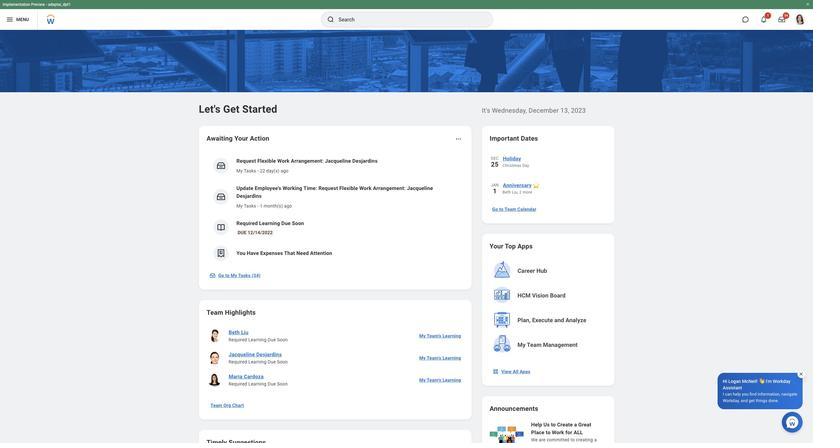 Task type: locate. For each thing, give the bounding box(es) containing it.
expenses
[[261, 250, 283, 256]]

3 my team's learning button from the top
[[417, 374, 464, 387]]

hcm vision board button
[[491, 284, 608, 307]]

let's get started main content
[[0, 30, 814, 443]]

required up the maria at left
[[229, 359, 247, 365]]

my team's learning button
[[417, 329, 464, 342], [417, 352, 464, 365], [417, 374, 464, 387]]

2 vertical spatial jacqueline
[[229, 352, 255, 358]]

2 vertical spatial tasks
[[238, 273, 251, 278]]

required learning due soon
[[237, 220, 304, 226]]

preview
[[31, 2, 45, 7]]

tasks left 22
[[244, 168, 256, 174]]

go for go to my tasks (34)
[[219, 273, 224, 278]]

due down 'jacqueline desjardins' button on the left of the page
[[268, 359, 276, 365]]

arrangement:
[[291, 158, 324, 164], [373, 185, 406, 191]]

apps right all
[[520, 369, 531, 374]]

0 vertical spatial inbox image
[[216, 161, 226, 171]]

more
[[523, 190, 533, 195]]

required for jacqueline
[[229, 359, 247, 365]]

my team's learning for desjardins
[[420, 355, 462, 361]]

all
[[574, 430, 584, 436]]

required down the maria at left
[[229, 381, 247, 387]]

1 inside awaiting your action list
[[260, 203, 263, 209]]

- for 1
[[258, 203, 259, 209]]

beth liu required learning due soon
[[229, 329, 288, 342]]

0 horizontal spatial a
[[575, 422, 578, 428]]

due left 12/14/2022
[[238, 230, 247, 235]]

are
[[540, 437, 546, 443]]

1 horizontal spatial go
[[493, 207, 499, 212]]

2 horizontal spatial 1
[[768, 14, 770, 17]]

find
[[750, 392, 758, 397]]

your left top
[[490, 242, 504, 250]]

nbox image
[[493, 368, 499, 375]]

calendar
[[518, 207, 537, 212]]

1 vertical spatial 1
[[493, 187, 497, 195]]

2 vertical spatial 1
[[260, 203, 263, 209]]

desjardins inside jacqueline desjardins required learning due soon
[[257, 352, 282, 358]]

1 vertical spatial team's
[[427, 355, 442, 361]]

team
[[505, 207, 517, 212], [207, 309, 224, 316], [527, 342, 542, 348], [211, 403, 222, 408]]

2 my team's learning button from the top
[[417, 352, 464, 365]]

0 vertical spatial ago
[[281, 168, 289, 174]]

highlights
[[225, 309, 256, 316]]

help
[[532, 422, 543, 428]]

a
[[575, 422, 578, 428], [595, 437, 597, 443]]

it's wednesday, december 13, 2023
[[482, 107, 587, 114]]

close environment banner image
[[807, 2, 811, 6]]

work inside help us to create a great place to work for all we are committed to creating a
[[552, 430, 565, 436]]

1 horizontal spatial a
[[595, 437, 597, 443]]

work inside the update employee's working time: request flexible work arrangement: jacqueline desjardins
[[360, 185, 372, 191]]

team highlights list
[[207, 325, 464, 391]]

dates
[[521, 135, 539, 142]]

go down jan 1
[[493, 207, 499, 212]]

a right creating
[[595, 437, 597, 443]]

mcneil!
[[743, 379, 759, 384]]

my team's learning
[[420, 333, 462, 339], [420, 355, 462, 361], [420, 378, 462, 383]]

request flexible work arrangement: jacqueline desjardins
[[237, 158, 378, 164]]

1 vertical spatial request
[[319, 185, 338, 191]]

anniversary
[[504, 182, 532, 188]]

3 team's from the top
[[427, 378, 442, 383]]

creating
[[577, 437, 594, 443]]

liu
[[241, 329, 249, 336]]

0 vertical spatial jacqueline
[[325, 158, 351, 164]]

a up all
[[575, 422, 578, 428]]

and down you
[[742, 398, 749, 403]]

1 vertical spatial arrangement:
[[373, 185, 406, 191]]

1 inside jan 1
[[493, 187, 497, 195]]

0 vertical spatial desjardins
[[353, 158, 378, 164]]

1 horizontal spatial beth
[[503, 190, 512, 195]]

- left month(s)
[[258, 203, 259, 209]]

go
[[493, 207, 499, 212], [219, 273, 224, 278]]

1 vertical spatial work
[[360, 185, 372, 191]]

required down beth liu button
[[229, 337, 247, 342]]

soon inside maria cardoza required learning due soon
[[277, 381, 288, 387]]

tasks left (34) at left
[[238, 273, 251, 278]]

information,
[[759, 392, 781, 397]]

0 vertical spatial and
[[555, 317, 565, 324]]

soon inside beth liu required learning due soon
[[277, 337, 288, 342]]

i'm
[[767, 379, 773, 384]]

2 vertical spatial inbox image
[[209, 272, 216, 279]]

0 horizontal spatial work
[[278, 158, 290, 164]]

1 horizontal spatial your
[[490, 242, 504, 250]]

0 vertical spatial beth
[[503, 190, 512, 195]]

⭐
[[534, 182, 540, 188]]

team inside button
[[527, 342, 542, 348]]

inbox image up book open image
[[216, 192, 226, 202]]

beth left liu
[[229, 329, 240, 336]]

learning inside jacqueline desjardins required learning due soon
[[249, 359, 267, 365]]

team org chart button
[[208, 399, 247, 412]]

1 vertical spatial go
[[219, 273, 224, 278]]

flexible
[[258, 158, 276, 164], [340, 185, 358, 191]]

2 vertical spatial my team's learning
[[420, 378, 462, 383]]

required inside jacqueline desjardins required learning due soon
[[229, 359, 247, 365]]

request up the my tasks - 22 day(s) ago
[[237, 158, 256, 164]]

34
[[785, 14, 789, 17]]

1 horizontal spatial jacqueline
[[325, 158, 351, 164]]

1 left month(s)
[[260, 203, 263, 209]]

1 vertical spatial jacqueline
[[407, 185, 434, 191]]

due down jacqueline desjardins required learning due soon
[[268, 381, 276, 387]]

- inside menu "banner"
[[46, 2, 47, 7]]

day
[[523, 163, 530, 168]]

tasks
[[244, 168, 256, 174], [244, 203, 256, 209], [238, 273, 251, 278]]

my team's learning button for cardoza
[[417, 374, 464, 387]]

team left calendar
[[505, 207, 517, 212]]

1 horizontal spatial request
[[319, 185, 338, 191]]

0 vertical spatial -
[[46, 2, 47, 7]]

inbox image down awaiting
[[216, 161, 226, 171]]

0 horizontal spatial jacqueline
[[229, 352, 255, 358]]

you
[[237, 250, 246, 256]]

due for beth liu
[[268, 337, 276, 342]]

1 right notifications large image
[[768, 14, 770, 17]]

0 vertical spatial team's
[[427, 333, 442, 339]]

required inside beth liu required learning due soon
[[229, 337, 247, 342]]

required inside awaiting your action list
[[237, 220, 258, 226]]

due 12/14/2022
[[238, 230, 273, 235]]

learning inside awaiting your action list
[[259, 220, 280, 226]]

chart
[[232, 403, 244, 408]]

assistant
[[724, 385, 743, 391]]

12/14/2022
[[248, 230, 273, 235]]

my tasks - 22 day(s) ago
[[237, 168, 289, 174]]

1 vertical spatial flexible
[[340, 185, 358, 191]]

-
[[46, 2, 47, 7], [258, 168, 259, 174], [258, 203, 259, 209]]

due inside maria cardoza required learning due soon
[[268, 381, 276, 387]]

1 left liu,
[[493, 187, 497, 195]]

1 vertical spatial inbox image
[[216, 192, 226, 202]]

soon inside jacqueline desjardins required learning due soon
[[277, 359, 288, 365]]

team's for desjardins
[[427, 355, 442, 361]]

2 vertical spatial work
[[552, 430, 565, 436]]

my team's learning button for liu
[[417, 329, 464, 342]]

and inside the "hi logan mcneil! 👋 i'm workday assistant i can help you find information, navigate workday, and get things done."
[[742, 398, 749, 403]]

3 my team's learning from the top
[[420, 378, 462, 383]]

go down the dashboard expenses icon
[[219, 273, 224, 278]]

and
[[555, 317, 565, 324], [742, 398, 749, 403]]

2 vertical spatial team's
[[427, 378, 442, 383]]

1 vertical spatial apps
[[520, 369, 531, 374]]

soon for desjardins
[[277, 359, 288, 365]]

0 vertical spatial 1
[[768, 14, 770, 17]]

apps for view all apps
[[520, 369, 531, 374]]

announcements
[[490, 405, 539, 413]]

1 vertical spatial my team's learning
[[420, 355, 462, 361]]

1 vertical spatial a
[[595, 437, 597, 443]]

1 vertical spatial tasks
[[244, 203, 256, 209]]

jan 1
[[492, 183, 499, 195]]

my inside button
[[518, 342, 526, 348]]

soon for liu
[[277, 337, 288, 342]]

beth inside anniversary ⭐ beth liu, 2 more
[[503, 190, 512, 195]]

go for go to team calendar
[[493, 207, 499, 212]]

career hub button
[[491, 259, 608, 283]]

due down month(s)
[[282, 220, 291, 226]]

workday,
[[724, 398, 741, 403]]

1 my team's learning button from the top
[[417, 329, 464, 342]]

required
[[237, 220, 258, 226], [229, 337, 247, 342], [229, 359, 247, 365], [229, 381, 247, 387]]

- for adeptai_dpt1
[[46, 2, 47, 7]]

inbox image
[[216, 161, 226, 171], [216, 192, 226, 202], [209, 272, 216, 279]]

request
[[237, 158, 256, 164], [319, 185, 338, 191]]

0 vertical spatial go
[[493, 207, 499, 212]]

1
[[768, 14, 770, 17], [493, 187, 497, 195], [260, 203, 263, 209]]

2 vertical spatial my team's learning button
[[417, 374, 464, 387]]

0 horizontal spatial and
[[555, 317, 565, 324]]

due
[[282, 220, 291, 226], [238, 230, 247, 235], [268, 337, 276, 342], [268, 359, 276, 365], [268, 381, 276, 387]]

ago for my tasks - 1 month(s) ago
[[284, 203, 292, 209]]

beth left liu,
[[503, 190, 512, 195]]

us
[[544, 422, 550, 428]]

awaiting your action
[[207, 135, 270, 142]]

apps inside view all apps button
[[520, 369, 531, 374]]

ago right month(s)
[[284, 203, 292, 209]]

0 vertical spatial my team's learning button
[[417, 329, 464, 342]]

1 team's from the top
[[427, 333, 442, 339]]

1 vertical spatial ago
[[284, 203, 292, 209]]

hcm
[[518, 292, 531, 299]]

0 vertical spatial tasks
[[244, 168, 256, 174]]

1 vertical spatial and
[[742, 398, 749, 403]]

1 vertical spatial desjardins
[[237, 193, 262, 199]]

apps
[[518, 242, 533, 250], [520, 369, 531, 374]]

learning
[[259, 220, 280, 226], [443, 333, 462, 339], [249, 337, 267, 342], [443, 355, 462, 361], [249, 359, 267, 365], [443, 378, 462, 383], [249, 381, 267, 387]]

started
[[243, 103, 278, 115]]

ago right day(s)
[[281, 168, 289, 174]]

1 my team's learning from the top
[[420, 333, 462, 339]]

tasks inside button
[[238, 273, 251, 278]]

1 horizontal spatial and
[[742, 398, 749, 403]]

0 vertical spatial work
[[278, 158, 290, 164]]

due inside beth liu required learning due soon
[[268, 337, 276, 342]]

create
[[558, 422, 573, 428]]

1 vertical spatial your
[[490, 242, 504, 250]]

due for maria cardoza
[[268, 381, 276, 387]]

1 horizontal spatial 1
[[493, 187, 497, 195]]

awaiting your action list
[[207, 152, 464, 266]]

inbox image left go to my tasks (34) at the left of page
[[209, 272, 216, 279]]

menu
[[16, 17, 29, 22]]

0 horizontal spatial 1
[[260, 203, 263, 209]]

jacqueline
[[325, 158, 351, 164], [407, 185, 434, 191], [229, 352, 255, 358]]

work
[[278, 158, 290, 164], [360, 185, 372, 191], [552, 430, 565, 436]]

holiday
[[504, 156, 522, 162]]

my
[[237, 168, 243, 174], [237, 203, 243, 209], [231, 273, 237, 278], [420, 333, 426, 339], [518, 342, 526, 348], [420, 355, 426, 361], [420, 378, 426, 383]]

0 vertical spatial your
[[235, 135, 248, 142]]

holiday christmas day
[[503, 156, 530, 168]]

1 vertical spatial my team's learning button
[[417, 352, 464, 365]]

- right preview
[[46, 2, 47, 7]]

0 horizontal spatial go
[[219, 273, 224, 278]]

1 horizontal spatial work
[[360, 185, 372, 191]]

apps right top
[[518, 242, 533, 250]]

we
[[532, 437, 538, 443]]

due up 'jacqueline desjardins' button on the left of the page
[[268, 337, 276, 342]]

to inside button
[[226, 273, 230, 278]]

1 horizontal spatial arrangement:
[[373, 185, 406, 191]]

2 team's from the top
[[427, 355, 442, 361]]

maria cardoza button
[[226, 373, 267, 381]]

0 vertical spatial apps
[[518, 242, 533, 250]]

jan
[[492, 183, 499, 187]]

team left org on the bottom left of page
[[211, 403, 222, 408]]

1 horizontal spatial flexible
[[340, 185, 358, 191]]

2 vertical spatial -
[[258, 203, 259, 209]]

go inside button
[[219, 273, 224, 278]]

0 horizontal spatial request
[[237, 158, 256, 164]]

hcm vision board
[[518, 292, 566, 299]]

go inside button
[[493, 207, 499, 212]]

day(s)
[[267, 168, 280, 174]]

beth inside beth liu required learning due soon
[[229, 329, 240, 336]]

your top apps
[[490, 242, 533, 250]]

0 horizontal spatial arrangement:
[[291, 158, 324, 164]]

desjardins inside the update employee's working time: request flexible work arrangement: jacqueline desjardins
[[237, 193, 262, 199]]

0 vertical spatial request
[[237, 158, 256, 164]]

maria
[[229, 374, 243, 380]]

2 horizontal spatial jacqueline
[[407, 185, 434, 191]]

team down execute
[[527, 342, 542, 348]]

0 horizontal spatial beth
[[229, 329, 240, 336]]

my team's learning for liu
[[420, 333, 462, 339]]

ago for my tasks - 22 day(s) ago
[[281, 168, 289, 174]]

- left 22
[[258, 168, 259, 174]]

2 vertical spatial desjardins
[[257, 352, 282, 358]]

0 vertical spatial flexible
[[258, 158, 276, 164]]

related actions image
[[456, 136, 462, 142]]

2 horizontal spatial work
[[552, 430, 565, 436]]

learning inside beth liu required learning due soon
[[249, 337, 267, 342]]

and inside button
[[555, 317, 565, 324]]

required inside maria cardoza required learning due soon
[[229, 381, 247, 387]]

flexible inside the update employee's working time: request flexible work arrangement: jacqueline desjardins
[[340, 185, 358, 191]]

tasks down 'update'
[[244, 203, 256, 209]]

request right time: at top
[[319, 185, 338, 191]]

due inside jacqueline desjardins required learning due soon
[[268, 359, 276, 365]]

desjardins
[[353, 158, 378, 164], [237, 193, 262, 199], [257, 352, 282, 358]]

0 vertical spatial my team's learning
[[420, 333, 462, 339]]

25
[[492, 161, 499, 168]]

inbox image inside go to my tasks (34) button
[[209, 272, 216, 279]]

notifications large image
[[761, 16, 768, 23]]

analyze
[[566, 317, 587, 324]]

0 vertical spatial arrangement:
[[291, 158, 324, 164]]

great
[[579, 422, 592, 428]]

2 my team's learning from the top
[[420, 355, 462, 361]]

required up due 12/14/2022
[[237, 220, 258, 226]]

1 vertical spatial -
[[258, 168, 259, 174]]

1 button
[[757, 12, 772, 27]]

soon inside awaiting your action list
[[292, 220, 304, 226]]

your left action
[[235, 135, 248, 142]]

and left analyze
[[555, 317, 565, 324]]

1 vertical spatial beth
[[229, 329, 240, 336]]

beth
[[503, 190, 512, 195], [229, 329, 240, 336]]

dec 25
[[492, 156, 499, 168]]



Task type: vqa. For each thing, say whether or not it's contained in the screenshot.
rightmost WORK
yes



Task type: describe. For each thing, give the bounding box(es) containing it.
menu banner
[[0, 0, 814, 30]]

soon for cardoza
[[277, 381, 288, 387]]

december
[[529, 107, 559, 114]]

working
[[283, 185, 303, 191]]

jacqueline inside jacqueline desjardins required learning due soon
[[229, 352, 255, 358]]

hi logan mcneil! 👋 i'm workday assistant i can help you find information, navigate workday, and get things done.
[[724, 379, 798, 403]]

hi
[[724, 379, 728, 384]]

1 inside button
[[768, 14, 770, 17]]

vision
[[533, 292, 549, 299]]

2023
[[572, 107, 587, 114]]

22
[[260, 168, 265, 174]]

you
[[743, 392, 749, 397]]

plan, execute and analyze
[[518, 317, 587, 324]]

hub
[[537, 267, 548, 274]]

my inside button
[[231, 273, 237, 278]]

career
[[518, 267, 536, 274]]

my tasks - 1 month(s) ago
[[237, 203, 292, 209]]

place
[[532, 430, 545, 436]]

team left highlights
[[207, 309, 224, 316]]

have
[[247, 250, 259, 256]]

required for maria
[[229, 381, 247, 387]]

team's for cardoza
[[427, 378, 442, 383]]

inbox image for my tasks - 22 day(s) ago
[[216, 161, 226, 171]]

important dates element
[[490, 151, 607, 201]]

help us to create a great place to work for all we are committed to creating a
[[532, 422, 597, 443]]

logan
[[729, 379, 742, 384]]

workday
[[774, 379, 791, 384]]

tasks for 1
[[244, 203, 256, 209]]

beth liu button
[[226, 329, 251, 337]]

need
[[297, 250, 309, 256]]

go to team calendar
[[493, 207, 537, 212]]

i
[[724, 392, 725, 397]]

implementation preview -   adeptai_dpt1
[[3, 2, 71, 7]]

dashboard expenses image
[[216, 249, 226, 258]]

get
[[750, 398, 756, 403]]

team inside button
[[211, 403, 222, 408]]

tasks for 22
[[244, 168, 256, 174]]

committed
[[547, 437, 570, 443]]

inbox image for my tasks - 1 month(s) ago
[[216, 192, 226, 202]]

👋
[[760, 379, 765, 384]]

month(s)
[[264, 203, 283, 209]]

important
[[490, 135, 520, 142]]

action
[[250, 135, 270, 142]]

inbox large image
[[780, 16, 786, 23]]

search image
[[327, 16, 335, 23]]

x image
[[800, 372, 805, 377]]

go to my tasks (34)
[[219, 273, 261, 278]]

you have expenses that need attention button
[[207, 240, 464, 266]]

go to team calendar button
[[490, 203, 540, 216]]

0 horizontal spatial your
[[235, 135, 248, 142]]

get
[[223, 103, 240, 115]]

- for 22
[[258, 168, 259, 174]]

my team's learning for cardoza
[[420, 378, 462, 383]]

attention
[[310, 250, 333, 256]]

to inside button
[[500, 207, 504, 212]]

learning inside maria cardoza required learning due soon
[[249, 381, 267, 387]]

top
[[505, 242, 516, 250]]

request inside the update employee's working time: request flexible work arrangement: jacqueline desjardins
[[319, 185, 338, 191]]

dec
[[492, 156, 499, 161]]

due for jacqueline desjardins
[[268, 359, 276, 365]]

jacqueline inside the update employee's working time: request flexible work arrangement: jacqueline desjardins
[[407, 185, 434, 191]]

career hub
[[518, 267, 548, 274]]

update employee's working time: request flexible work arrangement: jacqueline desjardins
[[237, 185, 434, 199]]

go to my tasks (34) button
[[207, 269, 265, 282]]

jacqueline desjardins button
[[226, 351, 285, 359]]

view all apps
[[502, 369, 531, 374]]

employee's
[[255, 185, 282, 191]]

can
[[726, 392, 733, 397]]

team's for liu
[[427, 333, 442, 339]]

team inside button
[[505, 207, 517, 212]]

book open image
[[216, 223, 226, 232]]

management
[[544, 342, 578, 348]]

justify image
[[6, 16, 14, 23]]

plan, execute and analyze button
[[491, 309, 608, 332]]

plan,
[[518, 317, 531, 324]]

update
[[237, 185, 254, 191]]

it's
[[482, 107, 491, 114]]

apps for your top apps
[[518, 242, 533, 250]]

my team's learning button for desjardins
[[417, 352, 464, 365]]

let's get started
[[199, 103, 278, 115]]

liu,
[[513, 190, 519, 195]]

all
[[513, 369, 519, 374]]

let's
[[199, 103, 221, 115]]

0 horizontal spatial flexible
[[258, 158, 276, 164]]

0 vertical spatial a
[[575, 422, 578, 428]]

board
[[551, 292, 566, 299]]

profile logan mcneil image
[[796, 14, 806, 26]]

navigate
[[782, 392, 798, 397]]

required for beth
[[229, 337, 247, 342]]

done.
[[769, 398, 780, 403]]

important dates
[[490, 135, 539, 142]]

that
[[284, 250, 295, 256]]

anniversary ⭐ beth liu, 2 more
[[503, 182, 540, 195]]

my team management button
[[491, 333, 608, 357]]

execute
[[533, 317, 554, 324]]

wednesday,
[[492, 107, 528, 114]]

2
[[520, 190, 522, 195]]

arrangement: inside the update employee's working time: request flexible work arrangement: jacqueline desjardins
[[373, 185, 406, 191]]

maria cardoza required learning due soon
[[229, 374, 288, 387]]

adeptai_dpt1
[[48, 2, 71, 7]]

team org chart
[[211, 403, 244, 408]]

Search Workday  search field
[[339, 12, 480, 27]]

time:
[[304, 185, 317, 191]]

my team management
[[518, 342, 578, 348]]

things
[[757, 398, 768, 403]]

team highlights
[[207, 309, 256, 316]]

cardoza
[[244, 374, 264, 380]]



